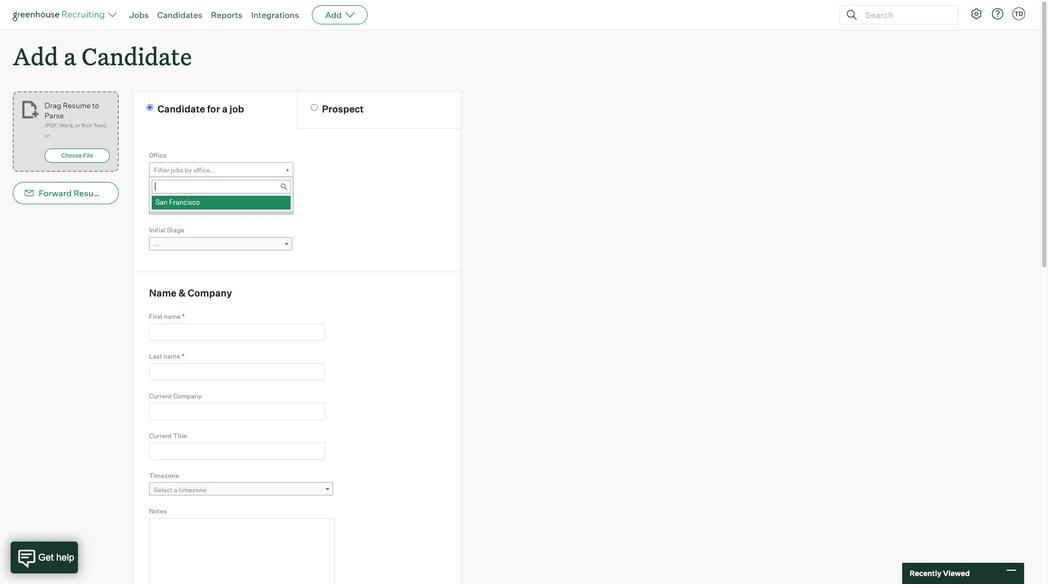 Task type: vqa. For each thing, say whether or not it's contained in the screenshot.
Import
no



Task type: describe. For each thing, give the bounding box(es) containing it.
td
[[1015, 10, 1024, 18]]

drag resume to parse (pdf, word, or rich text), or
[[45, 101, 108, 139]]

forward resume via email button
[[13, 182, 143, 204]]

last
[[149, 352, 162, 360]]

title
[[173, 432, 187, 440]]

add for add a candidate
[[13, 40, 58, 72]]

viewed
[[943, 569, 970, 578]]

current for current title
[[149, 432, 172, 440]]

Prospect radio
[[311, 104, 318, 111]]

file
[[83, 152, 93, 159]]

current title
[[149, 432, 187, 440]]

francisco
[[169, 198, 200, 206]]

candidates
[[157, 10, 202, 20]]

1 vertical spatial company
[[173, 392, 202, 400]]

2 - from the left
[[157, 241, 160, 249]]

san
[[155, 198, 168, 206]]

-- link
[[149, 237, 292, 252]]

initial stage
[[149, 226, 184, 234]]

office
[[149, 151, 166, 159]]

td button
[[1011, 5, 1028, 22]]

current company
[[149, 392, 202, 400]]

by
[[185, 166, 192, 174]]

resume for forward
[[73, 188, 106, 199]]

for
[[207, 103, 220, 115]]

td button
[[1013, 7, 1026, 20]]

last name *
[[149, 352, 184, 360]]

integrations
[[251, 10, 299, 20]]

san francisco
[[155, 198, 200, 206]]

choose
[[61, 152, 82, 159]]

Search text field
[[863, 7, 949, 23]]

0 vertical spatial *
[[162, 189, 164, 197]]

filter jobs by office...
[[154, 166, 216, 174]]

job
[[230, 103, 244, 115]]

* for last name *
[[182, 352, 184, 360]]

timezone
[[149, 472, 179, 480]]

via
[[108, 188, 119, 199]]

add a candidate
[[13, 40, 192, 72]]

rich
[[81, 122, 92, 129]]

office...
[[193, 166, 216, 174]]

0 vertical spatial or
[[75, 122, 80, 129]]

stage
[[167, 226, 184, 234]]

email
[[121, 188, 143, 199]]

select a job...
[[154, 203, 194, 211]]

1 - from the left
[[154, 241, 157, 249]]

first name *
[[149, 313, 185, 321]]

filter jobs by office... link
[[149, 162, 293, 178]]



Task type: locate. For each thing, give the bounding box(es) containing it.
text),
[[93, 122, 108, 129]]

candidate right candidate for a job option
[[158, 103, 205, 115]]

drag
[[45, 101, 61, 110]]

1 vertical spatial candidate
[[158, 103, 205, 115]]

a for job...
[[174, 203, 177, 211]]

san francisco list box
[[150, 196, 291, 210]]

recently
[[910, 569, 942, 578]]

a
[[64, 40, 76, 72], [222, 103, 228, 115], [174, 203, 177, 211], [174, 486, 177, 494]]

a left timezone
[[174, 486, 177, 494]]

a for candidate
[[64, 40, 76, 72]]

name for first
[[164, 313, 181, 321]]

1 vertical spatial *
[[182, 313, 185, 321]]

2 current from the top
[[149, 432, 172, 440]]

jobs
[[129, 10, 149, 20]]

select
[[154, 203, 173, 211], [154, 486, 173, 494]]

-
[[154, 241, 157, 249], [157, 241, 160, 249]]

company
[[188, 287, 232, 299], [173, 392, 202, 400]]

select for select a timezone
[[154, 486, 173, 494]]

select for select a job...
[[154, 203, 173, 211]]

parse
[[45, 111, 64, 120]]

name
[[164, 313, 181, 321], [164, 352, 180, 360]]

candidate down jobs link
[[82, 40, 192, 72]]

1 select from the top
[[154, 203, 173, 211]]

1 horizontal spatial add
[[325, 10, 342, 20]]

1 vertical spatial or
[[45, 132, 50, 139]]

0 vertical spatial company
[[188, 287, 232, 299]]

Notes text field
[[149, 518, 335, 584]]

forward
[[39, 188, 72, 199]]

company up 'title'
[[173, 392, 202, 400]]

a right for
[[222, 103, 228, 115]]

1 horizontal spatial or
[[75, 122, 80, 129]]

name
[[149, 287, 177, 299]]

reports
[[211, 10, 243, 20]]

0 vertical spatial candidate
[[82, 40, 192, 72]]

* right last
[[182, 352, 184, 360]]

1 current from the top
[[149, 392, 172, 400]]

initial
[[149, 226, 165, 234]]

* for first name *
[[182, 313, 185, 321]]

recently viewed
[[910, 569, 970, 578]]

2 select from the top
[[154, 486, 173, 494]]

0 horizontal spatial or
[[45, 132, 50, 139]]

0 horizontal spatial add
[[13, 40, 58, 72]]

current left 'title'
[[149, 432, 172, 440]]

(pdf,
[[45, 122, 58, 129]]

current
[[149, 392, 172, 400], [149, 432, 172, 440]]

select a job... link
[[149, 200, 293, 215]]

timezone
[[179, 486, 207, 494]]

Candidate for a job radio
[[146, 104, 153, 111]]

*
[[162, 189, 164, 197], [182, 313, 185, 321], [182, 352, 184, 360]]

resume for drag
[[63, 101, 91, 110]]

add for add
[[325, 10, 342, 20]]

0 vertical spatial name
[[164, 313, 181, 321]]

job *
[[149, 189, 164, 197]]

select down timezone
[[154, 486, 173, 494]]

forward resume via email
[[39, 188, 143, 199]]

select down job *
[[154, 203, 173, 211]]

a left job...
[[174, 203, 177, 211]]

0 vertical spatial resume
[[63, 101, 91, 110]]

select a timezone
[[154, 486, 207, 494]]

add inside popup button
[[325, 10, 342, 20]]

name right first
[[164, 313, 181, 321]]

company right "&"
[[188, 287, 232, 299]]

san francisco option
[[152, 196, 291, 210]]

jobs
[[171, 166, 183, 174]]

word,
[[59, 122, 74, 129]]

reports link
[[211, 10, 243, 20]]

1 vertical spatial add
[[13, 40, 58, 72]]

choose file
[[61, 152, 93, 159]]

filter
[[154, 166, 169, 174]]

resume inside drag resume to parse (pdf, word, or rich text), or
[[63, 101, 91, 110]]

1 vertical spatial select
[[154, 486, 173, 494]]

prospect
[[322, 103, 364, 115]]

greenhouse recruiting image
[[13, 8, 108, 21]]

&
[[179, 287, 186, 299]]

current for current company
[[149, 392, 172, 400]]

add button
[[312, 5, 368, 24]]

candidate for a job
[[158, 103, 244, 115]]

a down the greenhouse recruiting image
[[64, 40, 76, 72]]

job...
[[179, 203, 194, 211]]

or
[[75, 122, 80, 129], [45, 132, 50, 139]]

or down (pdf,
[[45, 132, 50, 139]]

0 vertical spatial add
[[325, 10, 342, 20]]

candidate
[[82, 40, 192, 72], [158, 103, 205, 115]]

or left rich
[[75, 122, 80, 129]]

select a timezone link
[[149, 482, 333, 498]]

1 vertical spatial current
[[149, 432, 172, 440]]

0 vertical spatial select
[[154, 203, 173, 211]]

resume inside button
[[73, 188, 106, 199]]

candidates link
[[157, 10, 202, 20]]

to
[[92, 101, 99, 110]]

first
[[149, 313, 163, 321]]

configure image
[[970, 7, 983, 20]]

name for last
[[164, 352, 180, 360]]

0 vertical spatial current
[[149, 392, 172, 400]]

jobs link
[[129, 10, 149, 20]]

None text field
[[149, 324, 325, 341], [149, 363, 325, 380], [149, 403, 325, 420], [149, 324, 325, 341], [149, 363, 325, 380], [149, 403, 325, 420]]

job
[[149, 189, 160, 197]]

resume left to
[[63, 101, 91, 110]]

* down "&"
[[182, 313, 185, 321]]

name & company
[[149, 287, 232, 299]]

add
[[325, 10, 342, 20], [13, 40, 58, 72]]

current down last
[[149, 392, 172, 400]]

resume
[[63, 101, 91, 110], [73, 188, 106, 199]]

1 vertical spatial resume
[[73, 188, 106, 199]]

1 vertical spatial name
[[164, 352, 180, 360]]

2 vertical spatial *
[[182, 352, 184, 360]]

resume left via
[[73, 188, 106, 199]]

None text field
[[152, 180, 291, 194], [149, 443, 325, 460], [152, 180, 291, 194], [149, 443, 325, 460]]

notes
[[149, 507, 167, 515]]

name right last
[[164, 352, 180, 360]]

integrations link
[[251, 10, 299, 20]]

--
[[154, 241, 160, 249]]

a for timezone
[[174, 486, 177, 494]]

* right "job"
[[162, 189, 164, 197]]



